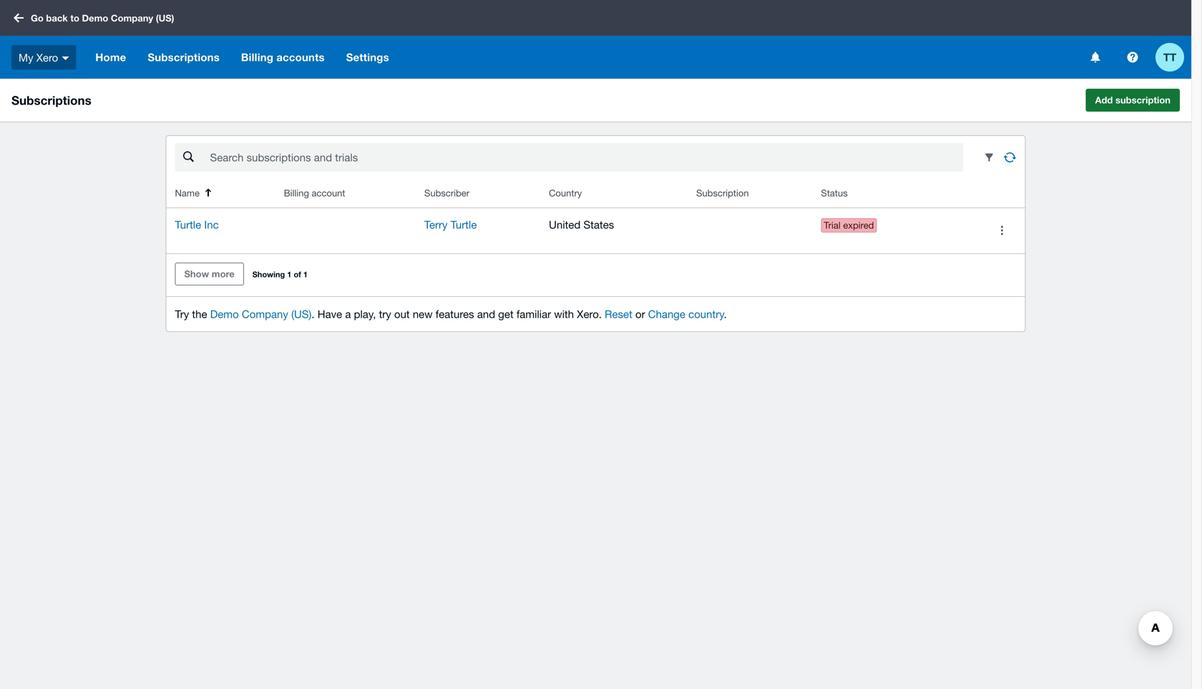 Task type: locate. For each thing, give the bounding box(es) containing it.
turtle
[[175, 218, 201, 231], [451, 218, 477, 231]]

subscriptions link
[[137, 36, 230, 79]]

1 vertical spatial company
[[242, 308, 288, 320]]

turtle inc link
[[175, 218, 219, 231]]

or
[[636, 308, 645, 320]]

back
[[46, 12, 68, 23]]

try
[[175, 308, 189, 320]]

status
[[821, 188, 848, 199]]

0 vertical spatial (us)
[[156, 12, 174, 23]]

billing for billing accounts
[[241, 51, 273, 64]]

company up 'home'
[[111, 12, 153, 23]]

inc
[[204, 218, 219, 231]]

1 . from the left
[[312, 308, 315, 320]]

1 horizontal spatial company
[[242, 308, 288, 320]]

xero.
[[577, 308, 602, 320]]

have
[[318, 308, 342, 320]]

demo company (us) link
[[210, 308, 312, 320]]

. right change
[[724, 308, 727, 320]]

0 vertical spatial demo
[[82, 12, 108, 23]]

1 vertical spatial subscriptions
[[11, 93, 91, 107]]

billing accounts
[[241, 51, 325, 64]]

new
[[413, 308, 433, 320]]

0 horizontal spatial subscriptions
[[11, 93, 91, 107]]

demo right the the
[[210, 308, 239, 320]]

subscriptions
[[148, 51, 220, 64], [11, 93, 91, 107]]

1 horizontal spatial billing
[[284, 188, 309, 199]]

with
[[554, 308, 574, 320]]

banner
[[0, 0, 1192, 79]]

1 right "of"
[[303, 270, 308, 279]]

0 horizontal spatial 1
[[287, 270, 292, 279]]

1 horizontal spatial .
[[724, 308, 727, 320]]

.
[[312, 308, 315, 320], [724, 308, 727, 320]]

showing 1 of 1
[[253, 270, 308, 279]]

change
[[648, 308, 686, 320]]

tt
[[1164, 51, 1177, 64]]

1 horizontal spatial turtle
[[451, 218, 477, 231]]

company down the showing
[[242, 308, 288, 320]]

showing
[[253, 270, 285, 279]]

1 vertical spatial demo
[[210, 308, 239, 320]]

show more button
[[175, 263, 244, 286]]

states
[[584, 218, 614, 231]]

name
[[175, 188, 200, 199]]

country
[[689, 308, 724, 320]]

1 turtle from the left
[[175, 218, 201, 231]]

to
[[70, 12, 79, 23]]

try the demo company (us) . have a play, try out new features and get familiar with xero. reset or change country .
[[175, 308, 727, 320]]

show more
[[184, 268, 235, 280]]

0 vertical spatial billing
[[241, 51, 273, 64]]

0 horizontal spatial svg image
[[14, 13, 24, 23]]

billing inside billing accounts link
[[241, 51, 273, 64]]

1 horizontal spatial demo
[[210, 308, 239, 320]]

billing left account at the top of the page
[[284, 188, 309, 199]]

(us) inside go back to demo company (us) link
[[156, 12, 174, 23]]

0 horizontal spatial company
[[111, 12, 153, 23]]

go back to demo company (us)
[[31, 12, 174, 23]]

1 horizontal spatial subscriptions
[[148, 51, 220, 64]]

company
[[111, 12, 153, 23], [242, 308, 288, 320]]

svg image
[[14, 13, 24, 23], [1091, 52, 1101, 63], [1128, 52, 1138, 63]]

. left have
[[312, 308, 315, 320]]

add subscription
[[1096, 94, 1171, 106]]

1 left "of"
[[287, 270, 292, 279]]

billing left accounts
[[241, 51, 273, 64]]

svg image inside go back to demo company (us) link
[[14, 13, 24, 23]]

tt button
[[1156, 36, 1192, 79]]

1
[[287, 270, 292, 279], [303, 270, 308, 279]]

0 horizontal spatial (us)
[[156, 12, 174, 23]]

banner containing home
[[0, 0, 1192, 79]]

0 horizontal spatial billing
[[241, 51, 273, 64]]

subscription
[[697, 188, 749, 199]]

add
[[1096, 94, 1113, 106]]

settings
[[346, 51, 389, 64]]

demo right to
[[82, 12, 108, 23]]

turtle left inc
[[175, 218, 201, 231]]

2 1 from the left
[[303, 270, 308, 279]]

0 vertical spatial company
[[111, 12, 153, 23]]

0 horizontal spatial turtle
[[175, 218, 201, 231]]

billing
[[241, 51, 273, 64], [284, 188, 309, 199]]

billing accounts link
[[230, 36, 336, 79]]

search subscriptions and trials element
[[174, 142, 964, 173]]

1 horizontal spatial svg image
[[1091, 52, 1101, 63]]

svg image left tt
[[1128, 52, 1138, 63]]

0 vertical spatial subscriptions
[[148, 51, 220, 64]]

demo
[[82, 12, 108, 23], [210, 308, 239, 320]]

get
[[498, 308, 514, 320]]

(us) left have
[[291, 308, 312, 320]]

(us)
[[156, 12, 174, 23], [291, 308, 312, 320]]

0 horizontal spatial .
[[312, 308, 315, 320]]

turtle right terry
[[451, 218, 477, 231]]

svg image up add on the top right of the page
[[1091, 52, 1101, 63]]

name button
[[175, 188, 211, 199]]

1 horizontal spatial 1
[[303, 270, 308, 279]]

terry
[[424, 218, 448, 231]]

subscriptions inside banner
[[148, 51, 220, 64]]

1 vertical spatial (us)
[[291, 308, 312, 320]]

change country link
[[648, 308, 724, 320]]

features
[[436, 308, 474, 320]]

svg image left go
[[14, 13, 24, 23]]

terry turtle link
[[424, 218, 477, 231]]

2 . from the left
[[724, 308, 727, 320]]

reset link
[[605, 308, 633, 320]]

familiar
[[517, 308, 551, 320]]

(us) up subscriptions link
[[156, 12, 174, 23]]

1 vertical spatial billing
[[284, 188, 309, 199]]

0 horizontal spatial demo
[[82, 12, 108, 23]]

a
[[345, 308, 351, 320]]



Task type: vqa. For each thing, say whether or not it's contained in the screenshot.
middle svg icon
yes



Task type: describe. For each thing, give the bounding box(es) containing it.
terry turtle
[[424, 218, 477, 231]]

show
[[184, 268, 209, 280]]

2 horizontal spatial svg image
[[1128, 52, 1138, 63]]

demo inside banner
[[82, 12, 108, 23]]

trial
[[824, 220, 841, 231]]

settings button
[[336, 36, 400, 79]]

billing account
[[284, 188, 345, 199]]

the
[[192, 308, 207, 320]]

account
[[312, 188, 345, 199]]

accounts
[[277, 51, 325, 64]]

more row options image
[[988, 216, 1017, 245]]

more row options image
[[975, 143, 1004, 172]]

subscription
[[1116, 94, 1171, 106]]

country
[[549, 188, 582, 199]]

my xero
[[19, 51, 58, 64]]

billing for billing account
[[284, 188, 309, 199]]

trial expired
[[824, 220, 874, 231]]

expired
[[843, 220, 874, 231]]

company inside banner
[[111, 12, 153, 23]]

svg image
[[62, 56, 69, 60]]

1 horizontal spatial (us)
[[291, 308, 312, 320]]

united
[[549, 218, 581, 231]]

my xero button
[[0, 36, 85, 79]]

turtle inc
[[175, 218, 219, 231]]

united states
[[549, 218, 614, 231]]

xero
[[36, 51, 58, 64]]

try
[[379, 308, 391, 320]]

my
[[19, 51, 33, 64]]

go
[[31, 12, 44, 23]]

and
[[477, 308, 495, 320]]

out
[[394, 308, 410, 320]]

reset
[[605, 308, 633, 320]]

1 1 from the left
[[287, 270, 292, 279]]

go back to demo company (us) link
[[9, 5, 183, 31]]

home
[[95, 51, 126, 64]]

home link
[[85, 36, 137, 79]]

Search subscriptions and trials search field
[[209, 144, 964, 171]]

more
[[212, 268, 235, 280]]

subscriber
[[424, 188, 470, 199]]

2 turtle from the left
[[451, 218, 477, 231]]

play,
[[354, 308, 376, 320]]

of
[[294, 270, 301, 279]]

add subscription button
[[1086, 89, 1180, 112]]



